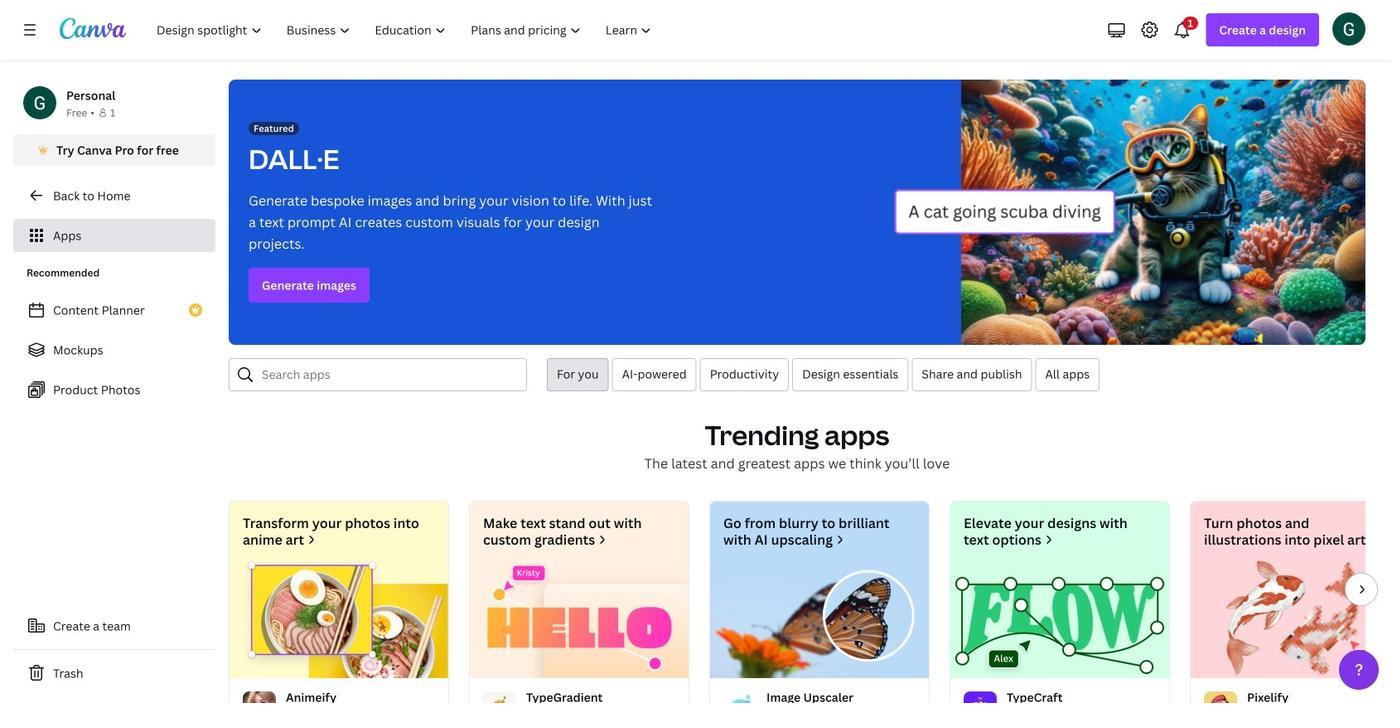 Task type: locate. For each thing, give the bounding box(es) containing it.
list
[[13, 294, 216, 406]]

greg robinson image
[[1333, 12, 1366, 45]]

animeify image
[[230, 561, 449, 678]]

typecraft image
[[951, 561, 1170, 678]]



Task type: vqa. For each thing, say whether or not it's contained in the screenshot.
Input field to search for apps SEARCH BOX
yes



Task type: describe. For each thing, give the bounding box(es) containing it.
top level navigation element
[[146, 13, 666, 46]]

pixelify image
[[1192, 561, 1393, 678]]

typegradient image
[[470, 561, 689, 678]]

Input field to search for apps search field
[[262, 359, 517, 391]]

image upscaler image
[[711, 561, 929, 678]]

an image with a cursor next to a text box containing the prompt "a cat going scuba diving" to generate an image. the generated image of a cat doing scuba diving is behind the text box. image
[[895, 80, 1366, 345]]



